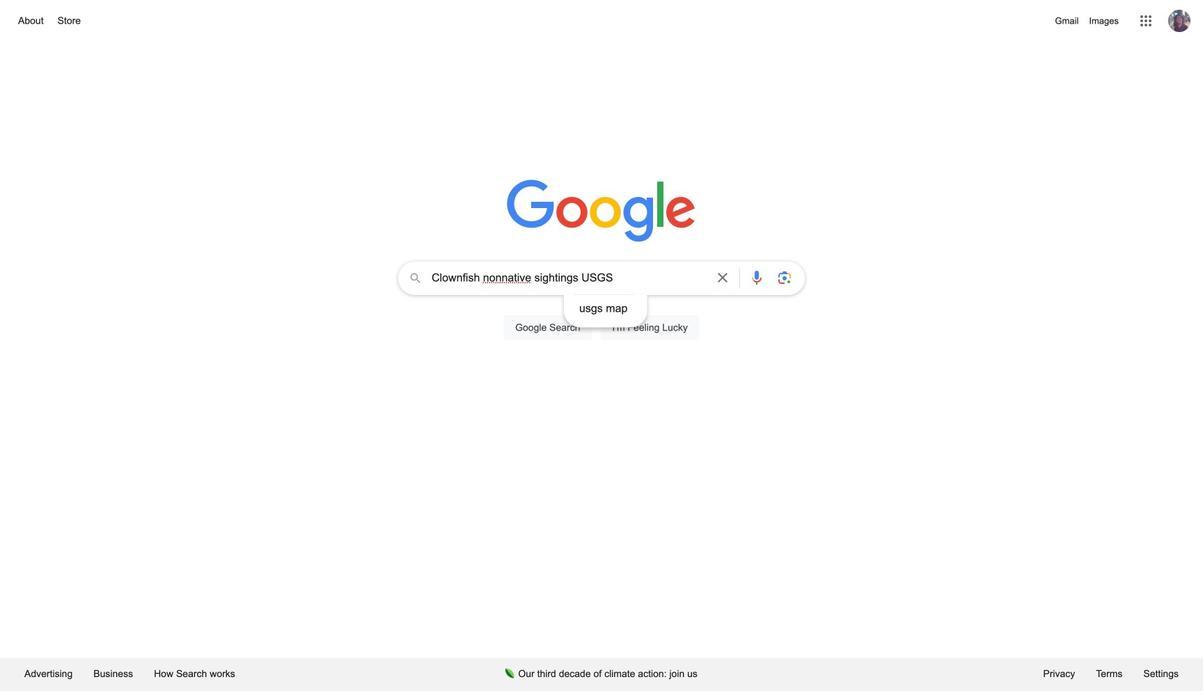 Task type: vqa. For each thing, say whether or not it's contained in the screenshot.
Google image at top
yes



Task type: describe. For each thing, give the bounding box(es) containing it.
google image
[[507, 180, 696, 244]]

search by image image
[[776, 269, 793, 286]]

Search text field
[[432, 270, 706, 289]]

search by voice image
[[749, 269, 765, 286]]



Task type: locate. For each thing, give the bounding box(es) containing it.
None search field
[[14, 258, 1189, 357]]



